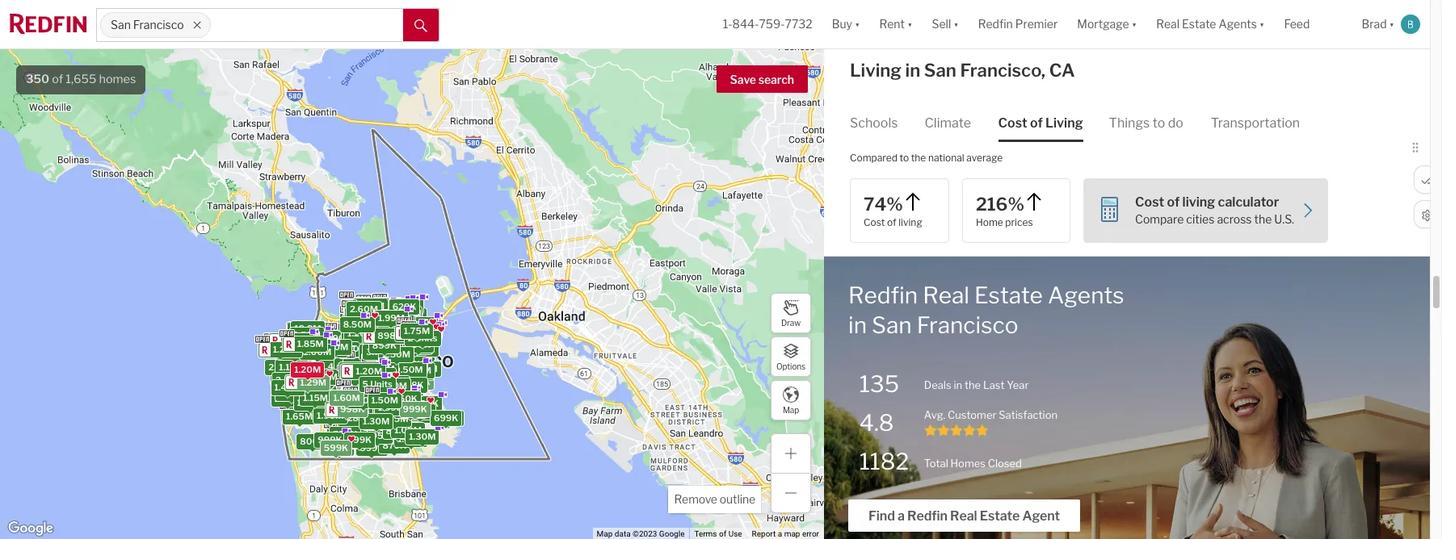 Task type: vqa. For each thing, say whether or not it's contained in the screenshot.
bottommost living
yes



Task type: locate. For each thing, give the bounding box(es) containing it.
1 vertical spatial real
[[923, 282, 970, 310]]

google
[[659, 530, 685, 539]]

719k
[[313, 341, 335, 352]]

1 horizontal spatial 2.40m
[[320, 343, 348, 354]]

1,655
[[66, 72, 97, 86]]

0 vertical spatial 3.80m
[[359, 310, 388, 321]]

1 vertical spatial agents
[[1048, 282, 1125, 310]]

2.60m up 8.25m
[[350, 303, 378, 314]]

▾ for rent ▾
[[907, 17, 913, 31]]

0 vertical spatial 795k
[[382, 320, 406, 331]]

1 vertical spatial map
[[597, 530, 613, 539]]

2 vertical spatial cost
[[864, 216, 885, 229]]

cost up compare
[[1135, 195, 1165, 210]]

in for deals
[[954, 379, 963, 392]]

in up 135
[[849, 312, 867, 339]]

2 vertical spatial 898k
[[392, 411, 417, 423]]

2 horizontal spatial in
[[954, 379, 963, 392]]

599k down 1.73m
[[324, 442, 348, 454]]

estate inside button
[[980, 509, 1020, 524]]

2.55m
[[293, 329, 321, 341]]

1 horizontal spatial cost
[[998, 116, 1028, 131]]

in inside redfin real estate agents in san francisco
[[849, 312, 867, 339]]

1.43m down 759k
[[321, 361, 348, 372]]

1 vertical spatial 1.33m
[[355, 374, 382, 385]]

899k
[[372, 340, 397, 351], [295, 344, 320, 355], [371, 351, 395, 362], [399, 358, 424, 369], [367, 361, 392, 373], [370, 383, 394, 394], [414, 398, 439, 409], [436, 413, 460, 424], [339, 431, 364, 442], [360, 443, 384, 454]]

2.40m up 778k
[[320, 343, 348, 354]]

2 ▾ from the left
[[907, 17, 913, 31]]

the for average
[[911, 152, 926, 164]]

redfin
[[978, 17, 1013, 31], [849, 282, 918, 310], [908, 509, 948, 524]]

599k
[[354, 388, 378, 399], [324, 442, 348, 454]]

redfin premier button
[[969, 0, 1068, 48]]

francisco up the deals in the last year at the bottom
[[917, 312, 1019, 339]]

1.85m down 25.0m
[[297, 339, 324, 350]]

1.69m
[[278, 341, 305, 352], [281, 387, 308, 399]]

to left do
[[1153, 116, 1166, 131]]

3 down "4.60m"
[[368, 386, 374, 398]]

in down rent ▾ dropdown button
[[906, 60, 921, 81]]

1.95m
[[369, 316, 396, 328], [360, 368, 387, 379]]

2.60m down 2.25m
[[352, 356, 380, 367]]

2.70m
[[348, 309, 376, 320]]

sell
[[932, 17, 951, 31]]

10.00m
[[344, 315, 377, 327], [290, 323, 323, 335]]

1 vertical spatial 629k
[[350, 388, 374, 399]]

map for map
[[783, 405, 799, 415]]

map left data
[[597, 530, 613, 539]]

remove outline button
[[669, 486, 761, 514]]

0 vertical spatial 1.28m
[[370, 358, 397, 370]]

cost up average
[[998, 116, 1028, 131]]

▾ left feed on the right top of the page
[[1260, 17, 1265, 31]]

848k
[[386, 426, 410, 437]]

a right find
[[898, 509, 905, 524]]

sell ▾ button
[[922, 0, 969, 48]]

▾ right the rent
[[907, 17, 913, 31]]

1.80m
[[372, 307, 399, 318], [303, 332, 330, 343], [364, 342, 391, 353], [411, 363, 438, 374], [367, 385, 394, 396]]

2 vertical spatial 1.05m
[[386, 367, 413, 378]]

1 vertical spatial 3.80m
[[326, 384, 354, 395]]

cost down 74%
[[864, 216, 885, 229]]

599k down "4.60m"
[[354, 388, 378, 399]]

rating 4.9 out of 5 element
[[924, 424, 1051, 438]]

2.20m
[[402, 322, 430, 333], [367, 327, 395, 338], [362, 349, 390, 360], [366, 390, 394, 402], [381, 395, 409, 407]]

1 vertical spatial 699k
[[434, 413, 458, 424]]

2.40m down 3.10m
[[366, 385, 394, 396]]

0 horizontal spatial to
[[900, 152, 909, 164]]

2 vertical spatial san
[[872, 312, 912, 339]]

1.19m
[[398, 404, 423, 415]]

a left map
[[778, 530, 782, 539]]

3 ▾ from the left
[[954, 17, 959, 31]]

san up 135
[[872, 312, 912, 339]]

1.60m
[[343, 354, 370, 365], [339, 359, 366, 370], [338, 360, 365, 371], [401, 362, 428, 373], [296, 377, 323, 388], [359, 388, 386, 400], [333, 392, 360, 404], [350, 395, 377, 406]]

estate
[[1182, 17, 1217, 31], [975, 282, 1043, 310], [980, 509, 1020, 524]]

1 horizontal spatial francisco
[[917, 312, 1019, 339]]

2.40m
[[320, 343, 348, 354], [276, 374, 304, 386], [366, 385, 394, 396]]

4.25m down 2.70m
[[342, 321, 370, 332]]

living down 74%
[[899, 216, 923, 229]]

1 vertical spatial estate
[[975, 282, 1043, 310]]

1.73m
[[333, 422, 360, 433]]

0 horizontal spatial 3.80m
[[326, 384, 354, 395]]

outline
[[720, 493, 756, 507]]

map down options at the bottom right of the page
[[783, 405, 799, 415]]

of down francisco,
[[1030, 116, 1043, 131]]

1 vertical spatial 1.99m
[[300, 403, 327, 415]]

0 vertical spatial 3.20m
[[322, 382, 350, 394]]

2 vertical spatial the
[[965, 379, 981, 392]]

750k
[[380, 302, 404, 313], [394, 393, 418, 404]]

0 horizontal spatial agents
[[1048, 282, 1125, 310]]

feed
[[1284, 17, 1310, 31]]

redfin for redfin real estate agents in san francisco
[[849, 282, 918, 310]]

1.43m down 2.70m
[[347, 320, 373, 331]]

1 vertical spatial 3.20m
[[356, 405, 384, 416]]

1 vertical spatial francisco
[[917, 312, 1019, 339]]

1 ▾ from the left
[[855, 17, 860, 31]]

1 vertical spatial 1.43m
[[321, 361, 348, 372]]

1 horizontal spatial the
[[965, 379, 981, 392]]

terms of use link
[[695, 530, 742, 539]]

▾ right sell
[[954, 17, 959, 31]]

2.40m left the 1.09m at the left of page
[[276, 374, 304, 386]]

1.85m down 1.29m
[[304, 394, 331, 406]]

of inside 'cost of living calculator compare cities across the u.s.'
[[1167, 195, 1180, 210]]

1.48m
[[393, 301, 420, 312], [398, 434, 424, 445]]

0 vertical spatial cost
[[998, 116, 1028, 131]]

transportation
[[1211, 116, 1300, 131]]

the left "national"
[[911, 152, 926, 164]]

1.93m
[[348, 320, 374, 331]]

draw
[[781, 318, 801, 328]]

in right deals
[[954, 379, 963, 392]]

2.50m up the 949k
[[382, 349, 411, 360]]

2.39m
[[393, 328, 421, 339]]

3.60m up 2.90m
[[356, 300, 385, 312]]

0 horizontal spatial 629k
[[350, 388, 374, 399]]

living inside 'cost of living calculator compare cities across the u.s.'
[[1183, 195, 1216, 210]]

san down sell
[[924, 60, 957, 81]]

629k
[[392, 301, 417, 312], [350, 388, 374, 399]]

699k
[[382, 316, 406, 328], [434, 413, 458, 424]]

map inside button
[[783, 405, 799, 415]]

1.48m down "890k"
[[398, 434, 424, 445]]

0 horizontal spatial 2.30m
[[326, 361, 354, 372]]

550k
[[370, 310, 394, 321], [381, 405, 406, 417], [333, 429, 357, 440]]

4.25m up "1.38m" at left
[[337, 368, 365, 379]]

4 ▾ from the left
[[1132, 17, 1137, 31]]

real inside dropdown button
[[1157, 17, 1180, 31]]

of right 350
[[52, 72, 63, 86]]

2.80m down 1.07m
[[345, 363, 373, 374]]

1.13m
[[363, 416, 388, 427]]

0 vertical spatial agents
[[1219, 17, 1257, 31]]

last
[[983, 379, 1005, 392]]

725k
[[375, 332, 398, 343]]

1.28m up 1.00m
[[394, 410, 420, 421]]

880k
[[412, 400, 436, 411]]

san inside redfin real estate agents in san francisco
[[872, 312, 912, 339]]

of left the use
[[719, 530, 727, 539]]

1 vertical spatial living
[[899, 216, 923, 229]]

879k down 848k
[[383, 440, 407, 451]]

premier
[[1016, 17, 1058, 31]]

2.50m up 2.90m
[[363, 303, 391, 315]]

1 horizontal spatial in
[[906, 60, 921, 81]]

74%
[[864, 194, 903, 215]]

living up cities
[[1183, 195, 1216, 210]]

975k
[[389, 339, 413, 351], [360, 340, 384, 351]]

1 vertical spatial 995k
[[362, 427, 386, 438]]

rent ▾ button
[[870, 0, 922, 48]]

of up compare
[[1167, 195, 1180, 210]]

home
[[976, 216, 1003, 229]]

cost for cost of living
[[998, 116, 1028, 131]]

francisco
[[133, 18, 184, 32], [917, 312, 1019, 339]]

a for find
[[898, 509, 905, 524]]

None search field
[[211, 9, 403, 41]]

1.84m
[[330, 337, 357, 348]]

agents inside redfin real estate agents in san francisco
[[1048, 282, 1125, 310]]

0 vertical spatial francisco
[[133, 18, 184, 32]]

estate inside dropdown button
[[1182, 17, 1217, 31]]

2.00m
[[370, 300, 399, 312], [313, 333, 342, 344], [306, 333, 334, 345], [305, 338, 334, 350], [298, 342, 326, 354], [300, 343, 328, 355], [303, 346, 332, 357], [269, 362, 297, 373], [359, 363, 388, 374], [368, 373, 397, 384], [334, 388, 362, 399]]

3.10m
[[366, 370, 393, 381]]

0 vertical spatial 3.60m
[[356, 300, 385, 312]]

2.25m
[[346, 344, 374, 356]]

1 horizontal spatial living
[[1183, 195, 1216, 210]]

mortgage ▾ button
[[1077, 0, 1137, 48]]

2 vertical spatial 749k
[[367, 362, 391, 373]]

2.50m
[[363, 303, 391, 315], [382, 349, 411, 360]]

cost
[[998, 116, 1028, 131], [1135, 195, 1165, 210], [864, 216, 885, 229]]

cost of living calculator compare cities across the u.s.
[[1135, 195, 1295, 227]]

0 horizontal spatial map
[[597, 530, 613, 539]]

redfin left premier
[[978, 17, 1013, 31]]

the left u.s.
[[1255, 213, 1272, 227]]

1 vertical spatial to
[[900, 152, 909, 164]]

schools element
[[850, 102, 898, 142]]

cost of living element
[[998, 102, 1083, 142]]

2.60m up 759k
[[329, 332, 357, 343]]

1 horizontal spatial to
[[1153, 116, 1166, 131]]

0 horizontal spatial cost
[[864, 216, 885, 229]]

1 horizontal spatial 1.49m
[[379, 309, 406, 320]]

0 vertical spatial redfin
[[978, 17, 1013, 31]]

850k
[[395, 338, 420, 350]]

675k
[[400, 322, 424, 333]]

999k
[[386, 312, 411, 324], [367, 315, 392, 327], [403, 403, 427, 415], [368, 413, 392, 424], [318, 434, 342, 445], [347, 435, 372, 446]]

google image
[[4, 519, 57, 540]]

1.25m
[[279, 342, 306, 353], [273, 344, 299, 355], [350, 355, 377, 366], [297, 372, 324, 383], [361, 377, 388, 388], [365, 391, 392, 402], [338, 427, 364, 439]]

transportation element
[[1211, 102, 1300, 142]]

1.29m
[[300, 377, 327, 388]]

3 units
[[371, 314, 401, 325], [406, 321, 436, 333], [358, 358, 388, 370], [368, 386, 398, 398]]

2 horizontal spatial cost
[[1135, 195, 1165, 210]]

545k
[[375, 325, 399, 336]]

find
[[869, 509, 895, 524]]

1 vertical spatial 599k
[[324, 442, 348, 454]]

1.48m up 785k
[[393, 301, 420, 312]]

▾ right brad
[[1390, 17, 1395, 31]]

849k
[[377, 311, 401, 322], [365, 321, 390, 332]]

agents
[[1219, 17, 1257, 31], [1048, 282, 1125, 310]]

san up homes
[[111, 18, 131, 32]]

to right the compared
[[900, 152, 909, 164]]

4.65m
[[348, 303, 376, 314]]

1 vertical spatial 1.69m
[[281, 387, 308, 399]]

san
[[111, 18, 131, 32], [924, 60, 957, 81], [872, 312, 912, 339]]

0 vertical spatial 995k
[[378, 317, 403, 329]]

1 horizontal spatial 2.30m
[[384, 316, 412, 328]]

▾ right buy
[[855, 17, 860, 31]]

of for cost of living
[[887, 216, 897, 229]]

0 horizontal spatial a
[[778, 530, 782, 539]]

map region
[[0, 30, 891, 540]]

redfin down cost of living
[[849, 282, 918, 310]]

0 vertical spatial 1.99m
[[378, 312, 405, 324]]

redfin inside redfin real estate agents in san francisco
[[849, 282, 918, 310]]

1 vertical spatial 749k
[[343, 349, 367, 360]]

▾ right mortgage
[[1132, 17, 1137, 31]]

redfin right find
[[908, 509, 948, 524]]

0 vertical spatial living
[[850, 60, 902, 81]]

1.69m down "2.55m"
[[278, 341, 305, 352]]

agents inside dropdown button
[[1219, 17, 1257, 31]]

0 vertical spatial 599k
[[354, 388, 378, 399]]

map button
[[771, 381, 811, 421]]

1.53m
[[271, 342, 298, 353]]

1 vertical spatial 750k
[[394, 393, 418, 404]]

2.80m
[[345, 363, 373, 374], [403, 365, 432, 376]]

a inside button
[[898, 509, 905, 524]]

living down ca
[[1046, 116, 1083, 131]]

mortgage ▾
[[1077, 17, 1137, 31]]

save search
[[730, 73, 794, 86]]

1.69m down the 1.09m at the left of page
[[281, 387, 308, 399]]

0 horizontal spatial 3.60m
[[320, 387, 349, 399]]

1.38m
[[350, 382, 377, 393]]

1 vertical spatial 2.30m
[[326, 361, 354, 372]]

629k down "4.60m"
[[350, 388, 374, 399]]

1.15m up the 4
[[372, 307, 397, 318]]

629k up 785k
[[392, 301, 417, 312]]

3.20m down 778k
[[322, 382, 350, 394]]

francisco left remove san francisco image
[[133, 18, 184, 32]]

the for year
[[965, 379, 981, 392]]

8.25m
[[344, 315, 372, 326]]

cities
[[1187, 213, 1215, 227]]

1-
[[723, 17, 733, 31]]

6 ▾ from the left
[[1390, 17, 1395, 31]]

1 vertical spatial 2.50m
[[382, 349, 411, 360]]

0 horizontal spatial francisco
[[133, 18, 184, 32]]

compared
[[850, 152, 898, 164]]

879k
[[363, 346, 387, 358], [383, 440, 407, 451]]

compare
[[1135, 213, 1184, 227]]

505k
[[383, 344, 408, 356]]

satisfaction
[[999, 409, 1058, 422]]

cost inside 'cost of living calculator compare cities across the u.s.'
[[1135, 195, 1165, 210]]

1 horizontal spatial map
[[783, 405, 799, 415]]

in for living
[[906, 60, 921, 81]]

3.60m down 2.53m on the left
[[320, 387, 349, 399]]

of down 74%
[[887, 216, 897, 229]]

3.20m up 1.63m
[[356, 405, 384, 416]]

1.15m down 840k
[[382, 403, 408, 415]]

1 vertical spatial cost
[[1135, 195, 1165, 210]]

1 horizontal spatial san
[[872, 312, 912, 339]]

the left last at right bottom
[[965, 379, 981, 392]]

data
[[615, 530, 631, 539]]

1.50m
[[379, 302, 406, 313], [381, 306, 408, 318], [287, 344, 314, 356], [340, 349, 367, 361], [369, 373, 396, 385], [355, 374, 382, 386], [371, 395, 398, 406], [312, 399, 339, 410]]

1.80m up 759k
[[303, 332, 330, 343]]

francisco inside redfin real estate agents in san francisco
[[917, 312, 1019, 339]]

of for cost of living
[[1030, 116, 1043, 131]]

remove outline
[[674, 493, 756, 507]]

1 vertical spatial 1.95m
[[360, 368, 387, 379]]

1 vertical spatial in
[[849, 312, 867, 339]]

825k
[[324, 442, 348, 453]]

0 vertical spatial a
[[898, 509, 905, 524]]

2 vertical spatial estate
[[980, 509, 1020, 524]]

8.50m
[[343, 319, 372, 330]]

1 horizontal spatial a
[[898, 509, 905, 524]]

0 horizontal spatial 3.20m
[[322, 382, 350, 394]]

879k down 670k
[[363, 346, 387, 358]]

▾ for mortgage ▾
[[1132, 17, 1137, 31]]

1 vertical spatial 1.48m
[[398, 434, 424, 445]]

0 vertical spatial 1.33m
[[368, 357, 395, 368]]

0 vertical spatial 1.85m
[[297, 339, 324, 350]]

living down the rent
[[850, 60, 902, 81]]

0 horizontal spatial 699k
[[382, 316, 406, 328]]

0 horizontal spatial the
[[911, 152, 926, 164]]

0 horizontal spatial in
[[849, 312, 867, 339]]

2.80m down the 1.62m
[[403, 365, 432, 376]]

1.28m up 3.10m
[[370, 358, 397, 370]]



Task type: describe. For each thing, give the bounding box(es) containing it.
0 horizontal spatial 2.40m
[[276, 374, 304, 386]]

1 horizontal spatial 2.80m
[[403, 365, 432, 376]]

▾ for brad ▾
[[1390, 17, 1395, 31]]

cost of living
[[998, 116, 1083, 131]]

real estate agents ▾ button
[[1147, 0, 1275, 48]]

rent ▾
[[880, 17, 913, 31]]

climate
[[925, 116, 971, 131]]

589k
[[381, 329, 405, 340]]

0 vertical spatial 4.30m
[[358, 358, 387, 369]]

828k
[[341, 413, 365, 424]]

25.0m
[[291, 325, 319, 336]]

1 horizontal spatial 599k
[[354, 388, 378, 399]]

1 horizontal spatial 3.20m
[[356, 405, 384, 416]]

home prices
[[976, 216, 1033, 229]]

4.8
[[860, 410, 894, 437]]

user photo image
[[1401, 15, 1421, 34]]

cost for cost of living calculator compare cities across the u.s.
[[1135, 195, 1165, 210]]

options button
[[771, 337, 811, 377]]

890k
[[410, 410, 435, 421]]

759-
[[759, 17, 785, 31]]

0 vertical spatial 2.50m
[[363, 303, 391, 315]]

san francisco
[[111, 18, 184, 32]]

1 vertical spatial 3.60m
[[320, 387, 349, 399]]

report a map error
[[752, 530, 819, 539]]

homes
[[951, 457, 986, 470]]

cost for cost of living
[[864, 216, 885, 229]]

0 vertical spatial 1.69m
[[278, 341, 305, 352]]

3 down 2.25m
[[358, 358, 364, 370]]

schools
[[850, 116, 898, 131]]

0 vertical spatial 1.43m
[[347, 320, 373, 331]]

1.39m
[[409, 343, 435, 354]]

840k
[[379, 384, 404, 395]]

national
[[928, 152, 965, 164]]

600k
[[341, 343, 366, 355]]

1 horizontal spatial 975k
[[389, 339, 413, 351]]

of for 350 of 1,655 homes
[[52, 72, 63, 86]]

1 horizontal spatial 10.00m
[[344, 315, 377, 327]]

0 vertical spatial 699k
[[382, 316, 406, 328]]

1 vertical spatial 898k
[[399, 379, 424, 391]]

1.80m down 670k
[[364, 342, 391, 353]]

865k
[[380, 319, 404, 331]]

929k
[[409, 399, 433, 410]]

map for map data ©2023 google
[[597, 530, 613, 539]]

0 horizontal spatial 10.00m
[[290, 323, 323, 335]]

use
[[729, 530, 742, 539]]

u.s.
[[1275, 213, 1295, 227]]

1.15m down 2.39m
[[390, 339, 415, 351]]

1 horizontal spatial 3.60m
[[356, 300, 385, 312]]

4
[[378, 319, 385, 330]]

5
[[363, 378, 368, 390]]

living for cost of living calculator compare cities across the u.s.
[[1183, 195, 1216, 210]]

1 vertical spatial 4.25m
[[337, 368, 365, 379]]

2 vertical spatial 550k
[[333, 429, 357, 440]]

0 vertical spatial 2.30m
[[384, 316, 412, 328]]

1 vertical spatial 1.28m
[[394, 410, 420, 421]]

submit search image
[[415, 19, 427, 32]]

ca
[[1049, 60, 1075, 81]]

error
[[802, 530, 819, 539]]

5 ▾ from the left
[[1260, 17, 1265, 31]]

total homes closed
[[924, 457, 1022, 470]]

925k
[[388, 394, 412, 406]]

1.62m
[[405, 348, 431, 360]]

1 vertical spatial 550k
[[381, 405, 406, 417]]

595k
[[365, 431, 390, 442]]

1 horizontal spatial living
[[1046, 116, 1083, 131]]

1182
[[860, 449, 909, 476]]

to for the
[[900, 152, 909, 164]]

the inside 'cost of living calculator compare cities across the u.s.'
[[1255, 213, 1272, 227]]

0 vertical spatial 629k
[[392, 301, 417, 312]]

1 horizontal spatial 3.80m
[[359, 310, 388, 321]]

0 vertical spatial 550k
[[370, 310, 394, 321]]

living in san francisco, ca
[[850, 60, 1075, 81]]

climate element
[[925, 102, 971, 142]]

3 down 2.38m on the left of page
[[406, 321, 412, 333]]

0 vertical spatial 1.05m
[[361, 308, 388, 319]]

1.26m
[[406, 328, 433, 339]]

949k
[[386, 360, 410, 371]]

968k
[[378, 310, 402, 321]]

▾ for buy ▾
[[855, 17, 860, 31]]

0 vertical spatial san
[[111, 18, 131, 32]]

759k
[[329, 344, 353, 355]]

1.80m down 3.10m
[[367, 385, 394, 396]]

0 horizontal spatial living
[[850, 60, 902, 81]]

1.80m up the 4
[[372, 307, 399, 318]]

1-844-759-7732
[[723, 17, 813, 31]]

remove san francisco image
[[192, 20, 202, 30]]

prices
[[1006, 216, 1033, 229]]

3 left the 4
[[371, 314, 376, 325]]

12.9m
[[377, 307, 403, 319]]

3.25m
[[342, 363, 370, 374]]

2.38m
[[396, 310, 424, 321]]

4.60m
[[357, 372, 385, 383]]

redfin real estate agents in san francisco
[[849, 282, 1125, 339]]

216%
[[976, 194, 1025, 215]]

1 vertical spatial 1.05m
[[406, 323, 433, 335]]

2 horizontal spatial 2.40m
[[366, 385, 394, 396]]

▾ for sell ▾
[[954, 17, 959, 31]]

0 vertical spatial 879k
[[363, 346, 387, 358]]

1.79m
[[297, 397, 323, 409]]

0 horizontal spatial 975k
[[360, 340, 384, 351]]

closed
[[988, 457, 1022, 470]]

buy ▾
[[832, 17, 860, 31]]

buy ▾ button
[[822, 0, 870, 48]]

350 of 1,655 homes
[[26, 72, 136, 86]]

1 vertical spatial 4.30m
[[353, 372, 382, 383]]

0 vertical spatial 4.25m
[[342, 321, 370, 332]]

of for cost of living calculator compare cities across the u.s.
[[1167, 195, 1180, 210]]

635k
[[408, 406, 432, 417]]

7732
[[785, 17, 813, 31]]

1 vertical spatial 795k
[[362, 343, 386, 354]]

1 vertical spatial 1.85m
[[304, 394, 331, 406]]

deals in the last year
[[924, 379, 1029, 392]]

314k
[[374, 345, 397, 357]]

things to do element
[[1109, 102, 1184, 142]]

0 vertical spatial 1.95m
[[369, 316, 396, 328]]

322k
[[369, 323, 392, 335]]

redfin for redfin premier
[[978, 17, 1013, 31]]

4 units
[[378, 319, 409, 330]]

844-
[[733, 17, 759, 31]]

670k
[[365, 330, 389, 341]]

1.09m
[[305, 369, 332, 380]]

2 horizontal spatial san
[[924, 60, 957, 81]]

1.15m down 1.29m
[[303, 392, 328, 403]]

find a redfin real estate agent button
[[849, 500, 1081, 532]]

1.07m
[[357, 350, 383, 362]]

0 horizontal spatial 599k
[[324, 442, 348, 454]]

0 vertical spatial 1.49m
[[379, 309, 406, 320]]

0 vertical spatial 750k
[[380, 302, 404, 313]]

to for do
[[1153, 116, 1166, 131]]

of for terms of use
[[719, 530, 727, 539]]

map data ©2023 google
[[597, 530, 685, 539]]

978k
[[415, 326, 439, 337]]

0 horizontal spatial 1.49m
[[303, 393, 330, 405]]

0 horizontal spatial 2.80m
[[345, 363, 373, 374]]

living for cost of living
[[899, 216, 923, 229]]

avg. customer satisfaction
[[924, 409, 1058, 422]]

a for report
[[778, 530, 782, 539]]

estate inside redfin real estate agents in san francisco
[[975, 282, 1043, 310]]

778k
[[319, 362, 342, 374]]

0 horizontal spatial 1.99m
[[300, 403, 327, 415]]

brad
[[1362, 17, 1387, 31]]

0 vertical spatial 749k
[[400, 328, 424, 339]]

1 vertical spatial 879k
[[383, 440, 407, 451]]

sell ▾ button
[[932, 0, 959, 48]]

report a map error link
[[752, 530, 819, 539]]

0 vertical spatial 898k
[[378, 330, 402, 341]]

3.75m
[[366, 346, 394, 358]]

1.80m down the 1.62m
[[411, 363, 438, 374]]

real estate agents ▾ link
[[1157, 0, 1265, 48]]

agent
[[1023, 509, 1060, 524]]

redfin premier
[[978, 17, 1058, 31]]

2 vertical spatial redfin
[[908, 509, 948, 524]]

compared to the national average
[[850, 152, 1003, 164]]

remove
[[674, 493, 718, 507]]

0 vertical spatial 1.48m
[[393, 301, 420, 312]]

real inside redfin real estate agents in san francisco
[[923, 282, 970, 310]]

2.60m down "2.55m"
[[281, 346, 309, 357]]

585k
[[383, 343, 407, 355]]

1 horizontal spatial 699k
[[434, 413, 458, 424]]

19.8m
[[294, 323, 321, 334]]

customer
[[948, 409, 997, 422]]

real inside button
[[950, 509, 977, 524]]

2.53m
[[310, 371, 338, 382]]



